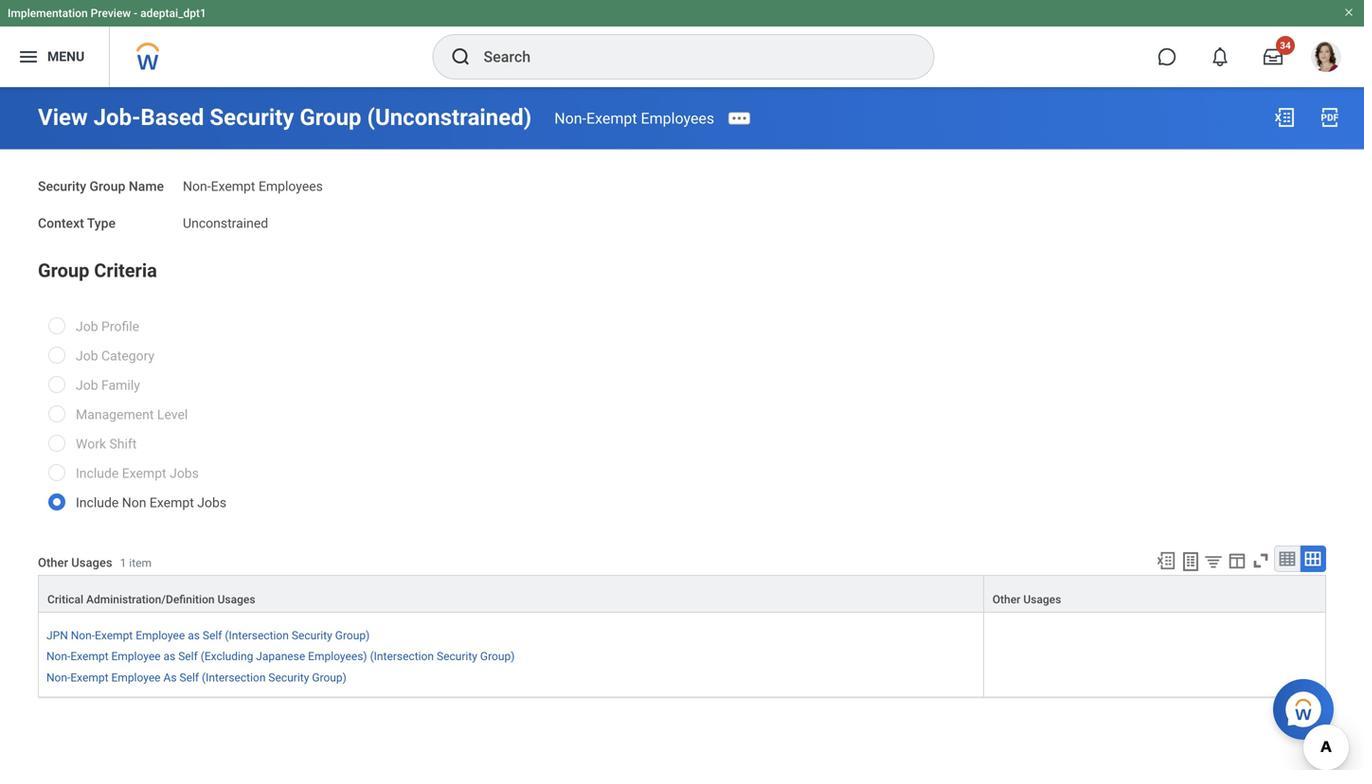 Task type: locate. For each thing, give the bounding box(es) containing it.
1 vertical spatial jobs
[[197, 495, 226, 511]]

self up 'non-exempt employee as self (intersection security group)' link
[[178, 650, 198, 663]]

employee down administration/definition
[[111, 650, 161, 663]]

1 vertical spatial other
[[993, 593, 1021, 607]]

usages for other usages
[[1024, 593, 1062, 607]]

exempt inside security group name "element"
[[211, 179, 255, 194]]

0 horizontal spatial other
[[38, 556, 68, 570]]

2 job from the top
[[76, 348, 98, 364]]

group criteria group
[[38, 256, 1327, 528]]

non- for 'non-exempt employee as self (intersection security group)' link
[[46, 671, 70, 684]]

1 horizontal spatial employees
[[641, 109, 715, 127]]

employee for as
[[111, 650, 161, 663]]

2 vertical spatial (intersection
[[202, 671, 266, 684]]

family
[[101, 378, 140, 393]]

1 row from the top
[[38, 575, 1327, 613]]

close environment banner image
[[1344, 7, 1355, 18]]

1 vertical spatial (intersection
[[370, 650, 434, 663]]

group) down critical administration/definition usages popup button
[[480, 650, 515, 663]]

group) up employees)
[[335, 629, 370, 643]]

implementation
[[8, 7, 88, 20]]

0 vertical spatial group
[[300, 104, 362, 131]]

employees down search workday 'search field'
[[641, 109, 715, 127]]

other
[[38, 556, 68, 570], [993, 593, 1021, 607]]

0 vertical spatial jobs
[[170, 466, 199, 481]]

1 job from the top
[[76, 319, 98, 334]]

non
[[122, 495, 146, 511]]

(intersection up non-exempt employee as self (excluding japanese employees) (intersection security group) link
[[225, 629, 289, 643]]

2 vertical spatial employee
[[111, 671, 161, 684]]

include
[[76, 466, 119, 481], [76, 495, 119, 511]]

group
[[300, 104, 362, 131], [90, 179, 125, 194], [38, 260, 89, 282]]

non-exempt employee as self (excluding japanese employees) (intersection security group)
[[46, 650, 515, 663]]

toolbar
[[1147, 546, 1327, 575]]

row
[[38, 575, 1327, 613], [38, 613, 1327, 698]]

usages
[[71, 556, 112, 570], [218, 593, 255, 607], [1024, 593, 1062, 607]]

job
[[76, 319, 98, 334], [76, 348, 98, 364], [76, 378, 98, 393]]

(intersection down (excluding
[[202, 671, 266, 684]]

implementation preview -   adeptai_dpt1
[[8, 7, 206, 20]]

1 vertical spatial job
[[76, 348, 98, 364]]

0 horizontal spatial non-exempt employees
[[183, 179, 323, 194]]

table image
[[1278, 550, 1297, 569]]

1 vertical spatial as
[[163, 650, 176, 663]]

3 job from the top
[[76, 378, 98, 393]]

non-
[[554, 109, 586, 127], [183, 179, 211, 194], [71, 629, 95, 643], [46, 650, 70, 663], [46, 671, 70, 684]]

non-exempt employee as self (excluding japanese employees) (intersection security group) link
[[46, 646, 515, 663]]

cell
[[984, 613, 1327, 698]]

0 vertical spatial job
[[76, 319, 98, 334]]

2 vertical spatial group
[[38, 260, 89, 282]]

self
[[203, 629, 222, 643], [178, 650, 198, 663], [180, 671, 199, 684]]

job for job profile
[[76, 319, 98, 334]]

employees
[[641, 109, 715, 127], [259, 179, 323, 194]]

employee
[[136, 629, 185, 643], [111, 650, 161, 663], [111, 671, 161, 684]]

item
[[129, 557, 152, 570]]

expand table image
[[1304, 550, 1323, 569]]

other inside "other usages" popup button
[[993, 593, 1021, 607]]

jobs right non
[[197, 495, 226, 511]]

include down work
[[76, 466, 119, 481]]

self for (excluding
[[178, 650, 198, 663]]

job down job profile at the left top
[[76, 348, 98, 364]]

0 vertical spatial other
[[38, 556, 68, 570]]

self for (intersection
[[180, 671, 199, 684]]

1 vertical spatial self
[[178, 650, 198, 663]]

criteria
[[94, 260, 157, 282]]

security down japanese
[[269, 671, 309, 684]]

job family
[[76, 378, 140, 393]]

employee down critical administration/definition usages
[[136, 629, 185, 643]]

Search Workday  search field
[[484, 36, 895, 78]]

0 horizontal spatial employees
[[259, 179, 323, 194]]

menu banner
[[0, 0, 1364, 87]]

employees for security group name "element"
[[259, 179, 323, 194]]

export to excel image
[[1273, 106, 1296, 129]]

(intersection
[[225, 629, 289, 643], [370, 650, 434, 663], [202, 671, 266, 684]]

critical
[[47, 593, 83, 607]]

non-exempt employee as self (intersection security group)
[[46, 671, 347, 684]]

0 vertical spatial self
[[203, 629, 222, 643]]

non-exempt employees for non-exempt employees link
[[554, 109, 715, 127]]

2 horizontal spatial usages
[[1024, 593, 1062, 607]]

profile
[[101, 319, 139, 334]]

1 include from the top
[[76, 466, 119, 481]]

1 vertical spatial employee
[[111, 650, 161, 663]]

(excluding
[[201, 650, 253, 663]]

export to worksheets image
[[1180, 551, 1202, 573]]

security group name element
[[183, 167, 323, 195]]

row containing critical administration/definition usages
[[38, 575, 1327, 613]]

jobs up include non exempt jobs
[[170, 466, 199, 481]]

1 vertical spatial include
[[76, 495, 119, 511]]

1 horizontal spatial usages
[[218, 593, 255, 607]]

self up (excluding
[[203, 629, 222, 643]]

34 button
[[1253, 36, 1295, 78]]

employee left as
[[111, 671, 161, 684]]

include left non
[[76, 495, 119, 511]]

include non exempt jobs
[[76, 495, 226, 511]]

non-exempt employees up context type element
[[183, 179, 323, 194]]

2 vertical spatial self
[[180, 671, 199, 684]]

job left profile
[[76, 319, 98, 334]]

1 horizontal spatial other
[[993, 593, 1021, 607]]

-
[[134, 7, 137, 20]]

jobs
[[170, 466, 199, 481], [197, 495, 226, 511]]

work shift
[[76, 436, 137, 452]]

1 vertical spatial employees
[[259, 179, 323, 194]]

as up 'non-exempt employee as self (intersection security group)' link
[[188, 629, 200, 643]]

as
[[163, 671, 177, 684]]

exempt
[[586, 109, 637, 127], [211, 179, 255, 194], [122, 466, 166, 481], [150, 495, 194, 511], [95, 629, 133, 643], [70, 650, 109, 663], [70, 671, 109, 684]]

group criteria button
[[38, 260, 157, 282]]

non-exempt employees
[[554, 109, 715, 127], [183, 179, 323, 194]]

group)
[[335, 629, 370, 643], [480, 650, 515, 663], [312, 671, 347, 684]]

usages inside popup button
[[1024, 593, 1062, 607]]

2 include from the top
[[76, 495, 119, 511]]

fullscreen image
[[1251, 551, 1272, 571]]

non- inside security group name "element"
[[183, 179, 211, 194]]

jpn non-exempt employee as self (intersection security group) link
[[46, 625, 370, 643]]

employees down the 'view job-based security group (unconstrained)'
[[259, 179, 323, 194]]

2 row from the top
[[38, 613, 1327, 698]]

job-
[[93, 104, 141, 131]]

security
[[210, 104, 294, 131], [38, 179, 86, 194], [292, 629, 332, 643], [437, 650, 477, 663], [269, 671, 309, 684]]

(intersection right employees)
[[370, 650, 434, 663]]

0 vertical spatial group)
[[335, 629, 370, 643]]

as up as
[[163, 650, 176, 663]]

as
[[188, 629, 200, 643], [163, 650, 176, 663]]

0 vertical spatial employees
[[641, 109, 715, 127]]

row containing jpn non-exempt employee as self (intersection security group)
[[38, 613, 1327, 698]]

0 vertical spatial as
[[188, 629, 200, 643]]

0 vertical spatial include
[[76, 466, 119, 481]]

management level
[[76, 407, 188, 423]]

0 horizontal spatial usages
[[71, 556, 112, 570]]

security up context
[[38, 179, 86, 194]]

self right as
[[180, 671, 199, 684]]

non-exempt employees down search workday 'search field'
[[554, 109, 715, 127]]

2 vertical spatial job
[[76, 378, 98, 393]]

job left family
[[76, 378, 98, 393]]

include for include non exempt jobs
[[76, 495, 119, 511]]

usages inside popup button
[[218, 593, 255, 607]]

shift
[[109, 436, 137, 452]]

0 vertical spatial non-exempt employees
[[554, 109, 715, 127]]

(unconstrained)
[[367, 104, 532, 131]]

include for include exempt jobs
[[76, 466, 119, 481]]

1 vertical spatial non-exempt employees
[[183, 179, 323, 194]]

1 horizontal spatial non-exempt employees
[[554, 109, 715, 127]]

view job-based security group (unconstrained)
[[38, 104, 532, 131]]

export to excel image
[[1156, 551, 1177, 571]]

employees inside security group name "element"
[[259, 179, 323, 194]]

employees)
[[308, 650, 367, 663]]

unconstrained
[[183, 215, 268, 231]]

group) down employees)
[[312, 671, 347, 684]]



Task type: vqa. For each thing, say whether or not it's contained in the screenshot.
THE VIEW
yes



Task type: describe. For each thing, give the bounding box(es) containing it.
0 horizontal spatial as
[[163, 650, 176, 663]]

name
[[129, 179, 164, 194]]

jpn non-exempt employee as self (intersection security group)
[[46, 629, 370, 643]]

other for other usages
[[993, 593, 1021, 607]]

34
[[1280, 40, 1291, 51]]

job for job family
[[76, 378, 98, 393]]

context type element
[[183, 204, 268, 232]]

non-exempt employee as self (intersection security group) link
[[46, 667, 347, 684]]

notifications large image
[[1211, 47, 1230, 66]]

administration/definition
[[86, 593, 215, 607]]

non- for security group name "element"
[[183, 179, 211, 194]]

work
[[76, 436, 106, 452]]

category
[[101, 348, 155, 364]]

context
[[38, 215, 84, 231]]

employee for as
[[111, 671, 161, 684]]

japanese
[[256, 650, 305, 663]]

group inside group
[[38, 260, 89, 282]]

employees for non-exempt employees link
[[641, 109, 715, 127]]

critical administration/definition usages button
[[39, 576, 983, 612]]

job for job category
[[76, 348, 98, 364]]

select to filter grid data image
[[1203, 551, 1224, 571]]

menu
[[47, 49, 85, 65]]

1 vertical spatial group)
[[480, 650, 515, 663]]

click to view/edit grid preferences image
[[1227, 551, 1248, 571]]

1 vertical spatial group
[[90, 179, 125, 194]]

profile logan mcneil image
[[1311, 42, 1342, 76]]

search image
[[450, 45, 472, 68]]

level
[[157, 407, 188, 423]]

group criteria
[[38, 260, 157, 282]]

include exempt jobs
[[76, 466, 199, 481]]

security up employees)
[[292, 629, 332, 643]]

type
[[87, 215, 116, 231]]

other usages
[[993, 593, 1062, 607]]

non- for non-exempt employees link
[[554, 109, 586, 127]]

cell inside view job-based security group (unconstrained) main content
[[984, 613, 1327, 698]]

view job-based security group (unconstrained) main content
[[0, 87, 1364, 716]]

0 vertical spatial employee
[[136, 629, 185, 643]]

other for other usages 1 item
[[38, 556, 68, 570]]

view printable version (pdf) image
[[1319, 106, 1342, 129]]

management
[[76, 407, 154, 423]]

usages for other usages 1 item
[[71, 556, 112, 570]]

other usages 1 item
[[38, 556, 152, 570]]

non-exempt employees link
[[554, 109, 715, 127]]

job category
[[76, 348, 155, 364]]

other usages button
[[984, 576, 1326, 612]]

2 vertical spatial group)
[[312, 671, 347, 684]]

non- for non-exempt employee as self (excluding japanese employees) (intersection security group) link
[[46, 650, 70, 663]]

1
[[120, 557, 126, 570]]

toolbar inside view job-based security group (unconstrained) main content
[[1147, 546, 1327, 575]]

based
[[141, 104, 204, 131]]

menu button
[[0, 27, 109, 87]]

preview
[[91, 7, 131, 20]]

items selected list
[[46, 625, 545, 685]]

jpn
[[46, 629, 68, 643]]

non-exempt employees for security group name "element"
[[183, 179, 323, 194]]

context type
[[38, 215, 116, 231]]

view
[[38, 104, 88, 131]]

security up security group name "element"
[[210, 104, 294, 131]]

1 horizontal spatial as
[[188, 629, 200, 643]]

job profile
[[76, 319, 139, 334]]

inbox large image
[[1264, 47, 1283, 66]]

0 vertical spatial (intersection
[[225, 629, 289, 643]]

justify image
[[17, 45, 40, 68]]

security down critical administration/definition usages popup button
[[437, 650, 477, 663]]

security group name
[[38, 179, 164, 194]]

adeptai_dpt1
[[140, 7, 206, 20]]

critical administration/definition usages
[[47, 593, 255, 607]]



